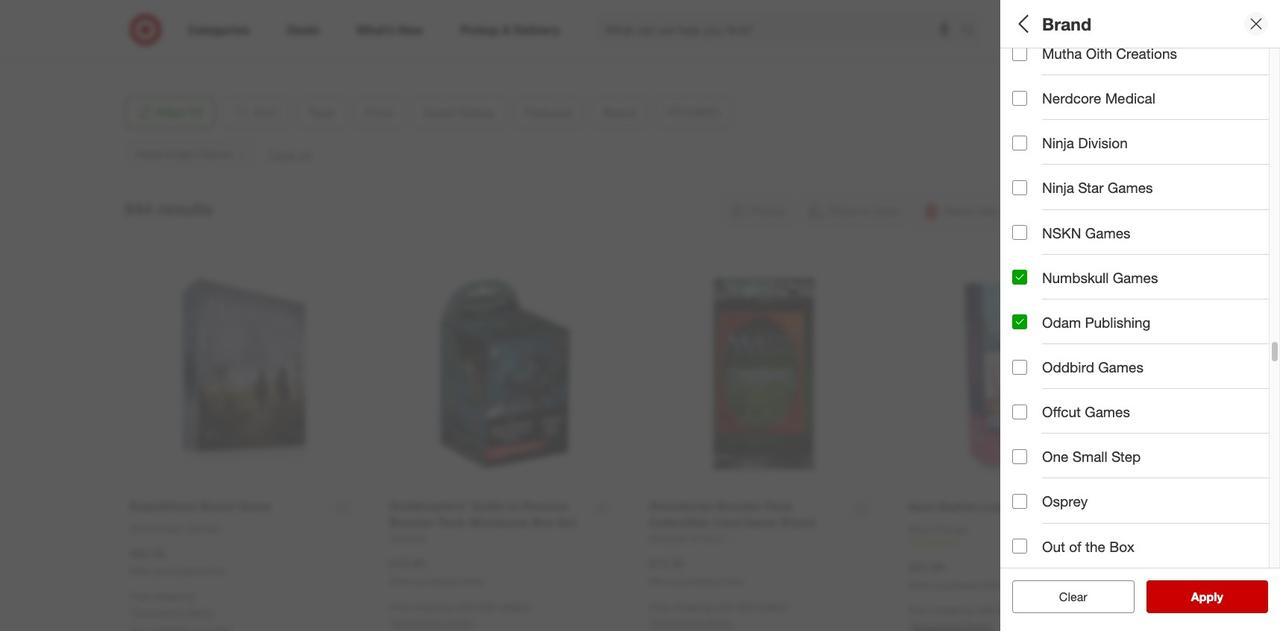 Task type: vqa. For each thing, say whether or not it's contained in the screenshot.
Free shipping with $35 orders* * Exclusions Apply. related to $18.99
yes



Task type: describe. For each thing, give the bounding box(es) containing it.
century
[[1145, 287, 1183, 299]]

fitchburg
[[136, 27, 180, 40]]

clear all
[[1052, 590, 1095, 605]]

fpo/apo
[[1012, 325, 1077, 342]]

free for $18.99
[[389, 601, 410, 614]]

guest rating button
[[1012, 153, 1280, 205]]

numbskull games
[[1042, 269, 1158, 286]]

&
[[1053, 287, 1060, 299]]

odam
[[1042, 314, 1081, 331]]

games for nskn games
[[1085, 224, 1131, 241]]

2835
[[136, 12, 159, 25]]

drive
[[241, 12, 265, 25]]

$20.99 when purchased online
[[909, 560, 1004, 591]]

when for $84.95
[[130, 567, 153, 578]]

offcut games
[[1042, 404, 1130, 421]]

out
[[1093, 375, 1113, 392]]

spiele;
[[1241, 287, 1273, 299]]

2835 commerce park drive fitchburg , wi 53719 us
[[136, 12, 265, 55]]

orders* for $20.99
[[1017, 605, 1051, 617]]

$15.95
[[649, 557, 685, 572]]

online for $20.99
[[980, 580, 1004, 591]]

free inside free shipping * * exclusions apply.
[[130, 591, 151, 604]]

$84.95
[[130, 547, 166, 562]]

944 results
[[124, 199, 213, 220]]

free shipping with $35 orders* * exclusions apply. for $18.99
[[389, 601, 532, 630]]

1
[[955, 538, 960, 550]]

purchased for $18.99
[[415, 577, 458, 588]]

see
[[1176, 590, 1197, 605]]

out
[[1042, 538, 1065, 555]]

exclusions for $18.99
[[393, 617, 443, 630]]

with for $20.99
[[975, 605, 994, 617]]

the
[[1086, 538, 1106, 555]]

search
[[955, 24, 991, 38]]

box
[[1110, 538, 1135, 555]]

free shipping * * exclusions apply.
[[130, 591, 214, 619]]

* down '$18.99'
[[389, 617, 393, 630]]

One Small Step checkbox
[[1012, 450, 1027, 465]]

publishing
[[1085, 314, 1151, 331]]

Offcut Games checkbox
[[1012, 405, 1027, 420]]

$15;
[[1041, 130, 1061, 143]]

when for $18.99
[[389, 577, 413, 588]]

oith
[[1086, 45, 1112, 62]]

nskn games
[[1042, 224, 1131, 241]]

Include out of stock checkbox
[[1012, 376, 1027, 391]]

Ninja Division checkbox
[[1012, 136, 1027, 151]]

rating
[[1056, 168, 1100, 185]]

mutha oith creations
[[1042, 45, 1177, 62]]

Osprey checkbox
[[1012, 495, 1027, 510]]

games for numbskull games
[[1113, 269, 1158, 286]]

all
[[1012, 13, 1033, 34]]

brand for brand 0-hr art & technology; 25th century games; 2f-spiele; 2
[[1012, 268, 1053, 285]]

* down $84.95
[[130, 607, 134, 619]]

clear for clear all
[[1052, 590, 1080, 605]]

art
[[1036, 287, 1050, 299]]

$35 for $15.95
[[738, 601, 754, 614]]

0 horizontal spatial games;
[[1044, 78, 1080, 91]]

park
[[217, 12, 238, 25]]

osprey
[[1042, 493, 1088, 511]]

$50;
[[1156, 130, 1175, 143]]

with for $18.99
[[456, 601, 475, 614]]

25th
[[1122, 287, 1142, 299]]

price $0  –  $15; $15  –  $25; $25  –  $50; $50  –  $100; $100  –  
[[1012, 111, 1280, 143]]

* down $84.95 when purchased online
[[193, 591, 197, 604]]

see results button
[[1146, 581, 1268, 614]]

oddbird
[[1042, 359, 1094, 376]]

ninja star games
[[1042, 179, 1153, 197]]

nerdcore medical
[[1042, 90, 1156, 107]]

0-
[[1012, 287, 1022, 299]]

exclusions inside free shipping * * exclusions apply.
[[134, 607, 183, 619]]

apply button
[[1146, 581, 1268, 614]]

stock
[[1133, 375, 1168, 392]]

free for $20.99
[[909, 605, 929, 617]]

all
[[1083, 590, 1095, 605]]

card
[[1083, 78, 1106, 91]]

$18.99
[[389, 557, 425, 572]]

oddbird games
[[1042, 359, 1144, 376]]

division
[[1078, 134, 1128, 152]]

guest rating
[[1012, 168, 1100, 185]]

$20.99
[[909, 560, 944, 575]]

of inside brand dialog
[[1069, 538, 1082, 555]]

$15.95 when purchased online
[[649, 557, 744, 588]]

of inside all filters dialog
[[1117, 375, 1129, 392]]

when for $20.99
[[909, 580, 932, 591]]

purchased for $84.95
[[156, 567, 198, 578]]

hr
[[1022, 287, 1033, 299]]

$35 for $18.99
[[478, 601, 495, 614]]

0 horizontal spatial exclusions apply. button
[[134, 606, 214, 621]]

ninja division
[[1042, 134, 1128, 152]]

shipping for $18.99
[[413, 601, 453, 614]]

online for $18.99
[[460, 577, 484, 588]]

games for oddbird games
[[1098, 359, 1144, 376]]

$15
[[1064, 130, 1081, 143]]

see results
[[1176, 590, 1239, 605]]

brand 0-hr art & technology; 25th century games; 2f-spiele; 2
[[1012, 268, 1280, 299]]

type board games; card games; collectible trading cards; ga
[[1012, 59, 1280, 91]]

Odam Publishing checkbox
[[1012, 315, 1027, 330]]

shipping for $15.95
[[673, 601, 713, 614]]

What can we help you find? suggestions appear below search field
[[597, 13, 965, 46]]

board
[[1012, 78, 1041, 91]]

NSKN Games checkbox
[[1012, 225, 1027, 240]]

with for $15.95
[[715, 601, 735, 614]]

offcut
[[1042, 404, 1081, 421]]

online for $84.95
[[201, 567, 225, 578]]

* down $15.95
[[649, 617, 653, 630]]

technology;
[[1063, 287, 1119, 299]]



Task type: locate. For each thing, give the bounding box(es) containing it.
2 free shipping with $35 orders* * exclusions apply. from the left
[[649, 601, 791, 630]]

online
[[201, 567, 225, 578], [460, 577, 484, 588], [720, 577, 744, 588], [980, 580, 1004, 591]]

creations
[[1116, 45, 1177, 62]]

star
[[1078, 179, 1104, 197]]

exclusions apply. button down $84.95 when purchased online
[[134, 606, 214, 621]]

all filters
[[1012, 13, 1084, 34]]

apply. for $18.99
[[446, 617, 474, 630]]

purchased inside $20.99 when purchased online
[[934, 580, 977, 591]]

1 horizontal spatial exclusions
[[393, 617, 443, 630]]

free shipping with $35 orders* * exclusions apply. for $15.95
[[649, 601, 791, 630]]

0 horizontal spatial with
[[456, 601, 475, 614]]

clear button
[[1012, 581, 1134, 614]]

nerdcore
[[1042, 90, 1102, 107]]

944
[[124, 199, 153, 220]]

1 horizontal spatial orders*
[[757, 601, 791, 614]]

apply.
[[186, 607, 214, 619], [446, 617, 474, 630], [706, 617, 734, 630]]

mutha
[[1042, 45, 1082, 62]]

shipping down $20.99 when purchased online
[[932, 605, 972, 617]]

type
[[1012, 59, 1044, 76]]

$84.95 when purchased online
[[130, 547, 225, 578]]

1 horizontal spatial free shipping with $35 orders* * exclusions apply.
[[649, 601, 791, 630]]

free
[[130, 591, 151, 604], [389, 601, 410, 614], [649, 601, 670, 614], [909, 605, 929, 617]]

wi
[[185, 27, 198, 40]]

0 vertical spatial ninja
[[1042, 134, 1074, 152]]

exclusions apply. button for $18.99
[[393, 616, 474, 631]]

apply. down $15.95 when purchased online
[[706, 617, 734, 630]]

0 horizontal spatial exclusions
[[134, 607, 183, 619]]

when inside $84.95 when purchased online
[[130, 567, 153, 578]]

clear left all
[[1052, 590, 1080, 605]]

odam publishing
[[1042, 314, 1151, 331]]

*
[[193, 591, 197, 604], [130, 607, 134, 619], [389, 617, 393, 630], [649, 617, 653, 630]]

online inside $20.99 when purchased online
[[980, 580, 1004, 591]]

brand for brand
[[1042, 13, 1092, 34]]

when down $15.95
[[649, 577, 672, 588]]

shipping
[[153, 591, 193, 604], [413, 601, 453, 614], [673, 601, 713, 614], [932, 605, 972, 617]]

when
[[130, 567, 153, 578], [389, 577, 413, 588], [649, 577, 672, 588], [909, 580, 932, 591]]

clear inside the 'clear' button
[[1059, 590, 1088, 605]]

results
[[158, 199, 213, 220], [1200, 590, 1239, 605]]

us
[[136, 42, 150, 55]]

0 horizontal spatial apply.
[[186, 607, 214, 619]]

commerce
[[162, 12, 214, 25]]

filters
[[1038, 13, 1084, 34]]

1 ninja from the top
[[1042, 134, 1074, 152]]

include
[[1042, 375, 1089, 392]]

2 horizontal spatial exclusions
[[653, 617, 703, 630]]

when inside $15.95 when purchased online
[[649, 577, 672, 588]]

free for $15.95
[[649, 601, 670, 614]]

1 horizontal spatial $35
[[738, 601, 754, 614]]

when down $20.99
[[909, 580, 932, 591]]

1 free shipping with $35 orders* * exclusions apply. from the left
[[389, 601, 532, 630]]

exclusions apply. button down $15.95 when purchased online
[[653, 616, 734, 631]]

free shipping with $35 orders* * exclusions apply. down $18.99 when purchased online
[[389, 601, 532, 630]]

results for 944 results
[[158, 199, 213, 220]]

0 horizontal spatial of
[[1069, 538, 1082, 555]]

clear inside clear all button
[[1052, 590, 1080, 605]]

exclusions down $18.99 when purchased online
[[393, 617, 443, 630]]

nskn
[[1042, 224, 1081, 241]]

1 horizontal spatial exclusions apply. button
[[393, 616, 474, 631]]

purchased down '$18.99'
[[415, 577, 458, 588]]

0 horizontal spatial results
[[158, 199, 213, 220]]

clear
[[1052, 590, 1080, 605], [1059, 590, 1088, 605]]

,
[[180, 27, 183, 40]]

1 vertical spatial brand
[[1012, 268, 1053, 285]]

ninja for ninja star games
[[1042, 179, 1074, 197]]

ga
[[1270, 78, 1280, 91]]

1 vertical spatial results
[[1200, 590, 1239, 605]]

$0
[[1012, 130, 1023, 143]]

exclusions apply. button down $18.99 when purchased online
[[393, 616, 474, 631]]

1 clear from the left
[[1052, 590, 1080, 605]]

1 horizontal spatial results
[[1200, 590, 1239, 605]]

Ninja Star Games checkbox
[[1012, 181, 1027, 195]]

games; left 2f-
[[1186, 287, 1222, 299]]

apply
[[1191, 590, 1223, 605]]

with down $18.99 when purchased online
[[456, 601, 475, 614]]

shipping inside free shipping * * exclusions apply.
[[153, 591, 193, 604]]

all filters dialog
[[1001, 0, 1280, 632]]

brand up mutha
[[1042, 13, 1092, 34]]

brand inside brand 0-hr art & technology; 25th century games; 2f-spiele; 2
[[1012, 268, 1053, 285]]

2 clear from the left
[[1059, 590, 1088, 605]]

$35 down $15.95 when purchased online
[[738, 601, 754, 614]]

$50
[[1178, 130, 1195, 143]]

online inside $15.95 when purchased online
[[720, 577, 744, 588]]

2 ninja from the top
[[1042, 179, 1074, 197]]

ninja for ninja division
[[1042, 134, 1074, 152]]

free shipping with $35 orders* * exclusions apply. down $15.95 when purchased online
[[649, 601, 791, 630]]

with down $20.99 when purchased online
[[975, 605, 994, 617]]

online inside $84.95 when purchased online
[[201, 567, 225, 578]]

collectible
[[1148, 78, 1197, 91]]

$100;
[[1213, 130, 1238, 143]]

one
[[1042, 449, 1069, 466]]

purchased for $20.99
[[934, 580, 977, 591]]

shipping for $20.99
[[932, 605, 972, 617]]

0 horizontal spatial free shipping with $35 orders* * exclusions apply.
[[389, 601, 532, 630]]

Oddbird Games checkbox
[[1012, 360, 1027, 375]]

numbskull
[[1042, 269, 1109, 286]]

purchased inside $15.95 when purchased online
[[675, 577, 717, 588]]

0 vertical spatial of
[[1117, 375, 1129, 392]]

apply. down $18.99 when purchased online
[[446, 617, 474, 630]]

purchased down $20.99
[[934, 580, 977, 591]]

when down $84.95
[[130, 567, 153, 578]]

games; inside brand 0-hr art & technology; 25th century games; 2f-spiele; 2
[[1186, 287, 1222, 299]]

orders* for $15.95
[[757, 601, 791, 614]]

clear down out of the box
[[1059, 590, 1088, 605]]

apply. for $15.95
[[706, 617, 734, 630]]

2 horizontal spatial games;
[[1186, 287, 1222, 299]]

new
[[1012, 235, 1034, 247]]

apply. inside free shipping * * exclusions apply.
[[186, 607, 214, 619]]

exclusions for $15.95
[[653, 617, 703, 630]]

2 horizontal spatial with
[[975, 605, 994, 617]]

games;
[[1044, 78, 1080, 91], [1108, 78, 1145, 91], [1186, 287, 1222, 299]]

guest
[[1012, 168, 1052, 185]]

when down '$18.99'
[[389, 577, 413, 588]]

exclusions down $84.95 when purchased online
[[134, 607, 183, 619]]

purchased inside $18.99 when purchased online
[[415, 577, 458, 588]]

0 horizontal spatial $35
[[478, 601, 495, 614]]

cards;
[[1237, 78, 1267, 91]]

with down $15.95 when purchased online
[[715, 601, 735, 614]]

trading
[[1200, 78, 1234, 91]]

0 horizontal spatial orders*
[[498, 601, 532, 614]]

results for see results
[[1200, 590, 1239, 605]]

ninja up guest rating
[[1042, 134, 1074, 152]]

small
[[1073, 449, 1108, 466]]

results right 944
[[158, 199, 213, 220]]

featured
[[1012, 215, 1072, 233]]

featured new
[[1012, 215, 1072, 247]]

purchased
[[156, 567, 198, 578], [415, 577, 458, 588], [675, 577, 717, 588], [934, 580, 977, 591]]

when for $15.95
[[649, 577, 672, 588]]

1 horizontal spatial with
[[715, 601, 735, 614]]

purchased for $15.95
[[675, 577, 717, 588]]

clear for clear
[[1059, 590, 1088, 605]]

$25
[[1121, 130, 1138, 143]]

fpo/apo button
[[1012, 310, 1280, 362]]

0 vertical spatial results
[[158, 199, 213, 220]]

free down $15.95
[[649, 601, 670, 614]]

Nerdcore Medical checkbox
[[1012, 91, 1027, 106]]

Out of the Box checkbox
[[1012, 539, 1027, 554]]

free down '$18.99'
[[389, 601, 410, 614]]

brand dialog
[[1001, 0, 1280, 632]]

1 vertical spatial of
[[1069, 538, 1082, 555]]

clear all button
[[1012, 581, 1134, 614]]

brand up hr
[[1012, 268, 1053, 285]]

price
[[1012, 111, 1047, 128]]

shipping down $15.95 when purchased online
[[673, 601, 713, 614]]

2 horizontal spatial exclusions apply. button
[[653, 616, 734, 631]]

$35
[[478, 601, 495, 614], [738, 601, 754, 614], [997, 605, 1014, 617]]

games
[[1108, 179, 1153, 197], [1085, 224, 1131, 241], [1113, 269, 1158, 286], [1098, 359, 1144, 376], [1085, 404, 1130, 421]]

results inside button
[[1200, 590, 1239, 605]]

purchased inside $84.95 when purchased online
[[156, 567, 198, 578]]

games for offcut games
[[1085, 404, 1130, 421]]

0 vertical spatial brand
[[1042, 13, 1092, 34]]

shipping down $18.99 when purchased online
[[413, 601, 453, 614]]

2 horizontal spatial $35
[[997, 605, 1014, 617]]

1 vertical spatial ninja
[[1042, 179, 1074, 197]]

1 link
[[909, 538, 1139, 550]]

online inside $18.99 when purchased online
[[460, 577, 484, 588]]

exclusions down $15.95 when purchased online
[[653, 617, 703, 630]]

free shipping with $35 orders* * exclusions apply.
[[389, 601, 532, 630], [649, 601, 791, 630]]

free down $20.99
[[909, 605, 929, 617]]

$35 for $20.99
[[997, 605, 1014, 617]]

results right see
[[1200, 590, 1239, 605]]

medical
[[1106, 90, 1156, 107]]

exclusions apply. button for $15.95
[[653, 616, 734, 631]]

shipping down $84.95 when purchased online
[[153, 591, 193, 604]]

of left the
[[1069, 538, 1082, 555]]

search button
[[955, 13, 991, 49]]

2
[[1275, 287, 1280, 299]]

purchased down $15.95
[[675, 577, 717, 588]]

2 horizontal spatial apply.
[[706, 617, 734, 630]]

orders* for $18.99
[[498, 601, 532, 614]]

one small step
[[1042, 449, 1141, 466]]

brand inside dialog
[[1042, 13, 1092, 34]]

Numbskull Games checkbox
[[1012, 270, 1027, 285]]

1 horizontal spatial games;
[[1108, 78, 1145, 91]]

free down $84.95
[[130, 591, 151, 604]]

$25;
[[1099, 130, 1118, 143]]

exclusions
[[134, 607, 183, 619], [393, 617, 443, 630], [653, 617, 703, 630]]

out of the box
[[1042, 538, 1135, 555]]

Mutha Oith Creations checkbox
[[1012, 46, 1027, 61]]

apply. down $84.95 when purchased online
[[186, 607, 214, 619]]

with
[[456, 601, 475, 614], [715, 601, 735, 614], [975, 605, 994, 617]]

$100
[[1241, 130, 1264, 143]]

of right out
[[1117, 375, 1129, 392]]

$18.99 when purchased online
[[389, 557, 484, 588]]

purchased up free shipping * * exclusions apply.
[[156, 567, 198, 578]]

games; right card
[[1108, 78, 1145, 91]]

2 horizontal spatial orders*
[[1017, 605, 1051, 617]]

online for $15.95
[[720, 577, 744, 588]]

1 horizontal spatial of
[[1117, 375, 1129, 392]]

ninja left star
[[1042, 179, 1074, 197]]

when inside $18.99 when purchased online
[[389, 577, 413, 588]]

$35 down $18.99 when purchased online
[[478, 601, 495, 614]]

free shipping with $35 orders*
[[909, 605, 1051, 617]]

1 horizontal spatial apply.
[[446, 617, 474, 630]]

2f-
[[1225, 287, 1241, 299]]

exclusions apply. button
[[134, 606, 214, 621], [393, 616, 474, 631], [653, 616, 734, 631]]

step
[[1112, 449, 1141, 466]]

when inside $20.99 when purchased online
[[909, 580, 932, 591]]

games; down mutha
[[1044, 78, 1080, 91]]

$35 down $20.99 when purchased online
[[997, 605, 1014, 617]]



